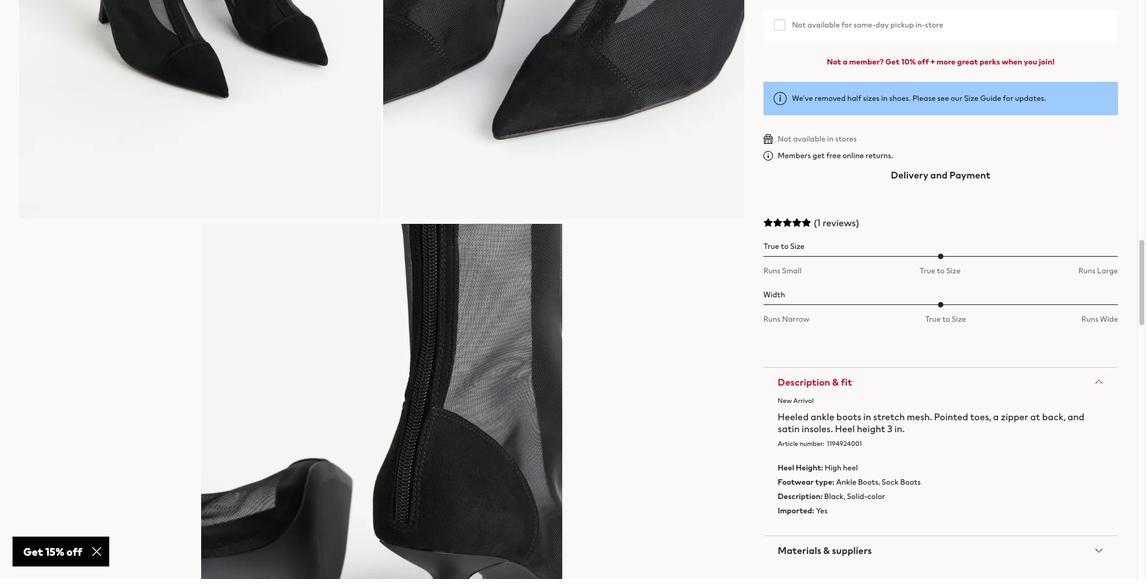 Task type: describe. For each thing, give the bounding box(es) containing it.
heel height: high heel footwear type: ankle boots, sock boots description: black, solid-color imported: yes
[[778, 462, 921, 517]]

footwear
[[778, 476, 814, 488]]

join!
[[1039, 56, 1055, 67]]

description & fit button
[[764, 368, 1118, 396]]

delivery and payment
[[891, 168, 991, 182]]

and inside the new arrival heeled ankle boots in stretch mesh. pointed toes, a zipper at back, and satin insoles. heel height 3 in. article number: 1194924001
[[1068, 409, 1085, 424]]

(1 reviews)
[[814, 215, 859, 230]]

mesh sock boots - black - ladies | h&m us 5 image
[[19, 0, 381, 219]]

our
[[951, 93, 963, 104]]

not available for same-day pickup in-store
[[792, 19, 943, 30]]

boots
[[900, 476, 921, 488]]

true to size for small
[[920, 265, 961, 276]]

large
[[1097, 265, 1118, 276]]

reviews)
[[823, 215, 859, 230]]

see
[[937, 93, 949, 104]]

(1 reviews) button
[[764, 208, 1118, 237]]

true for runs narrow
[[925, 313, 941, 325]]

runs large
[[1078, 265, 1118, 276]]

runs narrow
[[764, 313, 810, 325]]

runs small
[[764, 265, 802, 276]]

10%
[[901, 56, 916, 67]]

please
[[913, 93, 936, 104]]

true for runs small
[[920, 265, 935, 276]]

free
[[826, 150, 841, 161]]

0 horizontal spatial a
[[843, 56, 848, 67]]

and inside button
[[930, 168, 948, 182]]

not a member? get 10% off + more great perks when you join!
[[827, 56, 1055, 67]]

suppliers
[[832, 543, 872, 557]]

mesh.
[[907, 409, 932, 424]]

description
[[778, 375, 830, 389]]

fit
[[841, 375, 852, 389]]

not available in stores button
[[764, 133, 857, 144]]

mesh sock boots - black - ladies | h&m us 6 image
[[383, 0, 744, 219]]

black,
[[824, 491, 845, 502]]

payment
[[950, 168, 991, 182]]

width
[[764, 289, 785, 300]]

shoes.
[[889, 93, 911, 104]]

materials & suppliers
[[778, 543, 872, 557]]

narrow
[[782, 313, 810, 325]]

runs wide
[[1082, 313, 1118, 325]]

you
[[1024, 56, 1037, 67]]

sock
[[882, 476, 899, 488]]

available for for
[[808, 19, 840, 30]]

online
[[843, 150, 864, 161]]

great
[[957, 56, 978, 67]]

height
[[857, 421, 885, 436]]

in inside status
[[881, 93, 888, 104]]

stretch
[[873, 409, 905, 424]]

0 vertical spatial to
[[781, 240, 789, 252]]

guide
[[980, 93, 1001, 104]]

runs for runs wide
[[1082, 313, 1099, 325]]

3
[[887, 421, 893, 436]]

same-
[[854, 19, 876, 30]]

number:
[[800, 439, 825, 448]]

we've
[[792, 93, 813, 104]]

runs for runs large
[[1078, 265, 1096, 276]]

description:
[[778, 491, 823, 502]]

description & fit
[[778, 375, 852, 389]]

& for description
[[832, 375, 839, 389]]

heel
[[843, 462, 858, 473]]

we've removed half sizes in shoes. please see our size guide for updates.
[[792, 93, 1046, 104]]

color
[[867, 491, 885, 502]]

ankle
[[836, 476, 856, 488]]

small
[[782, 265, 802, 276]]

solid-
[[847, 491, 867, 502]]

updates.
[[1015, 93, 1046, 104]]



Task type: locate. For each thing, give the bounding box(es) containing it.
runs left narrow
[[764, 313, 781, 325]]

available
[[808, 19, 840, 30], [793, 133, 826, 144]]

1 vertical spatial true
[[920, 265, 935, 276]]

not
[[792, 19, 806, 30], [827, 56, 841, 67], [778, 133, 792, 144]]

0 vertical spatial width meter
[[938, 254, 943, 259]]

0 horizontal spatial and
[[930, 168, 948, 182]]

runs left small at the right of the page
[[764, 265, 781, 276]]

imported:
[[778, 505, 814, 517]]

not left the member?
[[827, 56, 841, 67]]

0 vertical spatial true to size
[[764, 240, 805, 252]]

1 horizontal spatial for
[[1003, 93, 1013, 104]]

true to size
[[764, 240, 805, 252], [920, 265, 961, 276], [925, 313, 966, 325]]

heeled
[[778, 409, 809, 424]]

pointed
[[934, 409, 968, 424]]

in inside the new arrival heeled ankle boots in stretch mesh. pointed toes, a zipper at back, and satin insoles. heel height 3 in. article number: 1194924001
[[863, 409, 871, 424]]

back,
[[1042, 409, 1066, 424]]

1 vertical spatial heel
[[778, 462, 794, 473]]

available up get
[[793, 133, 826, 144]]

members
[[778, 150, 811, 161]]

height:
[[796, 462, 823, 473]]

0 horizontal spatial in
[[827, 133, 834, 144]]

2 vertical spatial not
[[778, 133, 792, 144]]

to for narrow
[[942, 313, 950, 325]]

1 vertical spatial and
[[1068, 409, 1085, 424]]

1 horizontal spatial not
[[792, 19, 806, 30]]

delivery
[[891, 168, 928, 182]]

true
[[764, 240, 779, 252], [920, 265, 935, 276], [925, 313, 941, 325]]

1 vertical spatial in
[[827, 133, 834, 144]]

and
[[930, 168, 948, 182], [1068, 409, 1085, 424]]

heel up footwear
[[778, 462, 794, 473]]

not for not available for same-day pickup in-store
[[792, 19, 806, 30]]

1 horizontal spatial &
[[832, 375, 839, 389]]

1 vertical spatial not
[[827, 56, 841, 67]]

(1
[[814, 215, 821, 230]]

materials & suppliers button
[[764, 536, 1118, 565]]

a inside the new arrival heeled ankle boots in stretch mesh. pointed toes, a zipper at back, and satin insoles. heel height 3 in. article number: 1194924001
[[993, 409, 999, 424]]

mesh sock boots - black - ladies | h&m us 7 image
[[201, 224, 562, 579]]

1 vertical spatial available
[[793, 133, 826, 144]]

satin
[[778, 421, 800, 436]]

not for not available in stores
[[778, 133, 792, 144]]

1 horizontal spatial a
[[993, 409, 999, 424]]

yes
[[816, 505, 828, 517]]

in
[[881, 93, 888, 104], [827, 133, 834, 144], [863, 409, 871, 424]]

0 vertical spatial in
[[881, 93, 888, 104]]

for left same-
[[842, 19, 852, 30]]

high
[[825, 462, 841, 473]]

new arrival heeled ankle boots in stretch mesh. pointed toes, a zipper at back, and satin insoles. heel height 3 in. article number: 1194924001
[[778, 396, 1085, 448]]

& left "suppliers" at the bottom
[[823, 543, 830, 557]]

1 vertical spatial true to size
[[920, 265, 961, 276]]

at
[[1030, 409, 1040, 424]]

members get free online returns.
[[778, 150, 893, 161]]

boots
[[836, 409, 861, 424]]

new
[[778, 396, 792, 405]]

available for in
[[793, 133, 826, 144]]

2 vertical spatial to
[[942, 313, 950, 325]]

arrival
[[793, 396, 814, 405]]

half
[[847, 93, 861, 104]]

delivery and payment button
[[764, 160, 1118, 189]]

boots,
[[858, 476, 880, 488]]

heel
[[835, 421, 855, 436], [778, 462, 794, 473]]

width meter for runs narrow
[[938, 302, 943, 307]]

zipper
[[1001, 409, 1028, 424]]

a right toes,
[[993, 409, 999, 424]]

in right boots
[[863, 409, 871, 424]]

1 horizontal spatial heel
[[835, 421, 855, 436]]

2 width meter from the top
[[938, 302, 943, 307]]

perks
[[980, 56, 1000, 67]]

2 vertical spatial in
[[863, 409, 871, 424]]

5 / 5 image
[[764, 218, 811, 227]]

true to size for narrow
[[925, 313, 966, 325]]

+
[[930, 56, 935, 67]]

ankle
[[811, 409, 834, 424]]

1 vertical spatial for
[[1003, 93, 1013, 104]]

runs for runs narrow
[[764, 313, 781, 325]]

in.
[[895, 421, 905, 436]]

&
[[832, 375, 839, 389], [823, 543, 830, 557]]

width meter
[[938, 254, 943, 259], [938, 302, 943, 307]]

& for materials
[[823, 543, 830, 557]]

2 vertical spatial true to size
[[925, 313, 966, 325]]

1 horizontal spatial in
[[863, 409, 871, 424]]

when
[[1002, 56, 1022, 67]]

in-
[[916, 19, 925, 30]]

get
[[813, 150, 825, 161]]

in left stores
[[827, 133, 834, 144]]

to
[[781, 240, 789, 252], [937, 265, 945, 276], [942, 313, 950, 325]]

0 vertical spatial a
[[843, 56, 848, 67]]

not for not a member? get 10% off + more great perks when you join!
[[827, 56, 841, 67]]

returns.
[[866, 150, 893, 161]]

size inside status
[[964, 93, 979, 104]]

for inside status
[[1003, 93, 1013, 104]]

heel inside heel height: high heel footwear type: ankle boots, sock boots description: black, solid-color imported: yes
[[778, 462, 794, 473]]

0 horizontal spatial &
[[823, 543, 830, 557]]

0 vertical spatial available
[[808, 19, 840, 30]]

1 horizontal spatial and
[[1068, 409, 1085, 424]]

1 vertical spatial width meter
[[938, 302, 943, 307]]

get
[[885, 56, 900, 67]]

stores
[[835, 133, 857, 144]]

2 horizontal spatial in
[[881, 93, 888, 104]]

0 horizontal spatial for
[[842, 19, 852, 30]]

0 horizontal spatial not
[[778, 133, 792, 144]]

not right not available for same-day pickup in-store option
[[792, 19, 806, 30]]

and right "back,"
[[1068, 409, 1085, 424]]

for right the 'guide'
[[1003, 93, 1013, 104]]

0 vertical spatial heel
[[835, 421, 855, 436]]

runs left large
[[1078, 265, 1096, 276]]

size
[[964, 93, 979, 104], [790, 240, 805, 252], [946, 265, 961, 276], [952, 313, 966, 325]]

0 vertical spatial not
[[792, 19, 806, 30]]

1 vertical spatial to
[[937, 265, 945, 276]]

Not available for same-day pickup in-store checkbox
[[774, 18, 784, 28]]

sizes
[[863, 93, 880, 104]]

article
[[778, 439, 798, 448]]

materials
[[778, 543, 821, 557]]

0 horizontal spatial heel
[[778, 462, 794, 473]]

toes,
[[970, 409, 991, 424]]

width meter for runs small
[[938, 254, 943, 259]]

removed
[[815, 93, 846, 104]]

insoles.
[[802, 421, 833, 436]]

1 vertical spatial a
[[993, 409, 999, 424]]

& left fit
[[832, 375, 839, 389]]

off
[[917, 56, 929, 67]]

not up members
[[778, 133, 792, 144]]

not available in stores
[[778, 133, 857, 144]]

wide
[[1100, 313, 1118, 325]]

member?
[[849, 56, 884, 67]]

store
[[925, 19, 943, 30]]

type:
[[815, 476, 835, 488]]

heel up 1194924001
[[835, 421, 855, 436]]

0 vertical spatial and
[[930, 168, 948, 182]]

we've removed half sizes in shoes. please see our size guide for updates. status
[[773, 82, 1108, 115]]

in right sizes
[[881, 93, 888, 104]]

runs left wide
[[1082, 313, 1099, 325]]

to for small
[[937, 265, 945, 276]]

2 horizontal spatial not
[[827, 56, 841, 67]]

heel inside the new arrival heeled ankle boots in stretch mesh. pointed toes, a zipper at back, and satin insoles. heel height 3 in. article number: 1194924001
[[835, 421, 855, 436]]

1 width meter from the top
[[938, 254, 943, 259]]

0 vertical spatial &
[[832, 375, 839, 389]]

available left same-
[[808, 19, 840, 30]]

and right delivery
[[930, 168, 948, 182]]

a left the member?
[[843, 56, 848, 67]]

1194924001
[[827, 439, 862, 448]]

1 vertical spatial &
[[823, 543, 830, 557]]

runs for runs small
[[764, 265, 781, 276]]

pickup
[[890, 19, 914, 30]]

day
[[876, 19, 889, 30]]

more
[[937, 56, 956, 67]]

0 vertical spatial for
[[842, 19, 852, 30]]

2 vertical spatial true
[[925, 313, 941, 325]]

0 vertical spatial true
[[764, 240, 779, 252]]

for
[[842, 19, 852, 30], [1003, 93, 1013, 104]]



Task type: vqa. For each thing, say whether or not it's contained in the screenshot.
in-
yes



